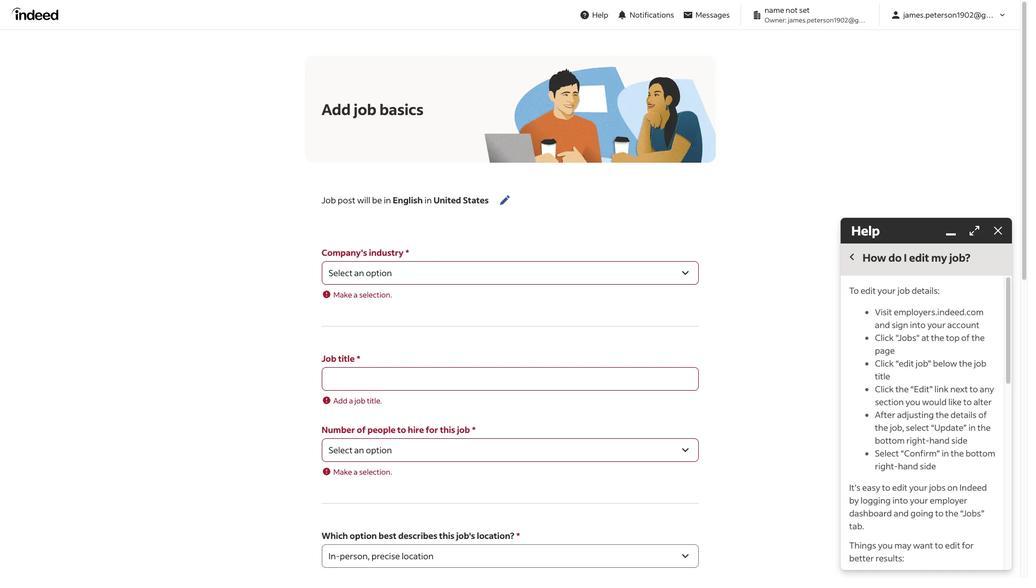 Task type: locate. For each thing, give the bounding box(es) containing it.
1 error image from the top
[[322, 290, 331, 299]]

going
[[911, 508, 934, 519]]

job
[[354, 99, 376, 119], [898, 285, 910, 296], [974, 358, 987, 369], [355, 396, 365, 406], [457, 424, 470, 435]]

job"
[[916, 358, 931, 369]]

the down employer
[[945, 508, 959, 519]]

1 horizontal spatial into
[[910, 319, 926, 330]]

0 vertical spatial hand
[[929, 435, 950, 446]]

select
[[906, 422, 929, 433]]

below
[[933, 358, 957, 369]]

2 vertical spatial of
[[357, 424, 366, 435]]

you
[[906, 396, 920, 408], [878, 540, 893, 551]]

1 horizontal spatial for
[[962, 540, 974, 551]]

a down company's industry *
[[354, 290, 358, 300]]

of down alter
[[978, 409, 987, 420]]

1 vertical spatial and
[[894, 508, 909, 519]]

this left job's
[[439, 530, 455, 541]]

into
[[910, 319, 926, 330], [893, 495, 908, 506]]

job?
[[949, 251, 971, 265]]

to left 'any'
[[970, 383, 978, 395]]

the down account
[[972, 332, 985, 343]]

number
[[322, 424, 355, 435]]

basics
[[379, 99, 424, 119]]

job up add a job title.
[[322, 353, 336, 364]]

0 vertical spatial make a selection.
[[333, 290, 392, 300]]

0 horizontal spatial into
[[893, 495, 908, 506]]

to right like
[[964, 396, 972, 408]]

1 horizontal spatial and
[[894, 508, 909, 519]]

2 selection. from the top
[[359, 467, 392, 477]]

1 vertical spatial hand
[[898, 461, 918, 472]]

0 horizontal spatial title
[[338, 353, 355, 364]]

it's easy to edit your jobs on indeed by logging into your employer dashboard and going to the "jobs" tab.
[[849, 482, 987, 532]]

1 vertical spatial make
[[333, 467, 352, 477]]

indeed home image
[[12, 7, 63, 20]]

1 horizontal spatial title
[[875, 371, 890, 382]]

1 horizontal spatial you
[[906, 396, 920, 408]]

1 vertical spatial make a selection.
[[333, 467, 392, 477]]

precise
[[371, 551, 400, 562]]

a left title.
[[349, 396, 353, 406]]

1 vertical spatial you
[[878, 540, 893, 551]]

to right "want" at the right of page
[[935, 540, 943, 551]]

add
[[322, 99, 351, 119], [333, 396, 347, 406]]

"edit
[[896, 358, 914, 369]]

click up page
[[875, 332, 894, 343]]

0 horizontal spatial side
[[920, 461, 936, 472]]

0 horizontal spatial of
[[357, 424, 366, 435]]

0 vertical spatial add
[[322, 99, 351, 119]]

make a selection. down people
[[333, 467, 392, 477]]

1 vertical spatial job
[[322, 353, 336, 364]]

help up how
[[851, 222, 880, 239]]

1 horizontal spatial help
[[851, 222, 880, 239]]

1 vertical spatial a
[[349, 396, 353, 406]]

a
[[354, 290, 358, 300], [349, 396, 353, 406], [354, 467, 358, 477]]

selection.
[[359, 290, 392, 300], [359, 467, 392, 477]]

1 vertical spatial click
[[875, 358, 894, 369]]

like
[[948, 396, 962, 408]]

1 vertical spatial into
[[893, 495, 908, 506]]

edit right "want" at the right of page
[[945, 540, 960, 551]]

1 horizontal spatial right-
[[906, 435, 929, 446]]

0 horizontal spatial you
[[878, 540, 893, 551]]

add for add a job title.
[[333, 396, 347, 406]]

you inside visit employers.indeed.com and sign into your account click "jobs" at the top of the page click "edit job" below the job title click the "edit" link next to any section you would like to alter after adjusting the details of the job, select "update" in the bottom right-hand side select "confirm" in the bottom right-hand side
[[906, 396, 920, 408]]

of left people
[[357, 424, 366, 435]]

2 vertical spatial error image
[[322, 467, 331, 477]]

job left title.
[[355, 396, 365, 406]]

and down visit
[[875, 319, 890, 330]]

0 vertical spatial help
[[592, 10, 608, 20]]

make a selection. down company's industry *
[[333, 290, 392, 300]]

error image down company's
[[322, 290, 331, 299]]

2 make a selection. from the top
[[333, 467, 392, 477]]

results:
[[876, 553, 904, 564]]

into right logging
[[893, 495, 908, 506]]

of right top
[[961, 332, 970, 343]]

it's
[[849, 482, 861, 493]]

make
[[333, 290, 352, 300], [333, 467, 352, 477]]

into up the at
[[910, 319, 926, 330]]

next
[[950, 383, 968, 395]]

into inside it's easy to edit your jobs on indeed by logging into your employer dashboard and going to the "jobs" tab.
[[893, 495, 908, 506]]

0 vertical spatial selection.
[[359, 290, 392, 300]]

close image
[[992, 224, 1005, 237]]

your down employers.indeed.com
[[928, 319, 946, 330]]

your
[[878, 285, 896, 296], [928, 319, 946, 330], [909, 482, 928, 493], [910, 495, 928, 506]]

selection. down people
[[359, 467, 392, 477]]

the right below
[[959, 358, 972, 369]]

help button
[[575, 5, 613, 25]]

0 vertical spatial into
[[910, 319, 926, 330]]

job inside visit employers.indeed.com and sign into your account click "jobs" at the top of the page click "edit job" below the job title click the "edit" link next to any section you would like to alter after adjusting the details of the job, select "update" in the bottom right-hand side select "confirm" in the bottom right-hand side
[[974, 358, 987, 369]]

0 vertical spatial a
[[354, 290, 358, 300]]

which
[[322, 530, 348, 541]]

easy
[[862, 482, 880, 493]]

1 make from the top
[[333, 290, 352, 300]]

1 selection. from the top
[[359, 290, 392, 300]]

1 vertical spatial help
[[851, 222, 880, 239]]

0 vertical spatial for
[[426, 424, 438, 435]]

united
[[434, 194, 461, 206]]

job up 'any'
[[974, 358, 987, 369]]

edit right "i"
[[909, 251, 929, 265]]

1 vertical spatial add
[[333, 396, 347, 406]]

adjusting
[[897, 409, 934, 420]]

title up add a job title.
[[338, 353, 355, 364]]

error image
[[322, 290, 331, 299], [322, 396, 331, 405], [322, 467, 331, 477]]

into inside visit employers.indeed.com and sign into your account click "jobs" at the top of the page click "edit job" below the job title click the "edit" link next to any section you would like to alter after adjusting the details of the job, select "update" in the bottom right-hand side select "confirm" in the bottom right-hand side
[[910, 319, 926, 330]]

edit
[[909, 251, 929, 265], [861, 285, 876, 296], [892, 482, 908, 493], [945, 540, 960, 551]]

1 horizontal spatial of
[[961, 332, 970, 343]]

top
[[946, 332, 960, 343]]

2 make from the top
[[333, 467, 352, 477]]

0 horizontal spatial bottom
[[875, 435, 905, 446]]

describes
[[398, 530, 437, 541]]

expand view image
[[968, 224, 981, 237]]

people
[[367, 424, 396, 435]]

tab.
[[849, 521, 864, 532]]

help inside help button
[[592, 10, 608, 20]]

job left post
[[322, 194, 336, 206]]

notifications
[[630, 9, 674, 20]]

job for job post will be in english in united states
[[322, 194, 336, 206]]

a down number
[[354, 467, 358, 477]]

to down employer
[[935, 508, 944, 519]]

error image down number
[[322, 467, 331, 477]]

post
[[338, 194, 355, 206]]

2 click from the top
[[875, 358, 894, 369]]

bottom
[[875, 435, 905, 446], [966, 448, 995, 459]]

click down page
[[875, 358, 894, 369]]

owner:
[[765, 16, 787, 24]]

hand down "confirm"
[[898, 461, 918, 472]]

2 vertical spatial click
[[875, 383, 894, 395]]

and inside it's easy to edit your jobs on indeed by logging into your employer dashboard and going to the "jobs" tab.
[[894, 508, 909, 519]]

job right "hire"
[[457, 424, 470, 435]]

error image left add a job title.
[[322, 396, 331, 405]]

in down details
[[969, 422, 976, 433]]

1 vertical spatial selection.
[[359, 467, 392, 477]]

will
[[357, 194, 370, 206]]

0 horizontal spatial james.peterson1902@gmail.com
[[788, 16, 886, 24]]

not
[[786, 5, 798, 15]]

2 vertical spatial a
[[354, 467, 358, 477]]

to
[[849, 285, 859, 296]]

job
[[322, 194, 336, 206], [322, 353, 336, 364]]

1 vertical spatial this
[[439, 530, 455, 541]]

you up results:
[[878, 540, 893, 551]]

for down "jobs"
[[962, 540, 974, 551]]

0 horizontal spatial for
[[426, 424, 438, 435]]

side
[[951, 435, 968, 446], [920, 461, 936, 472]]

minimize image
[[945, 224, 957, 237]]

dashboard
[[849, 508, 892, 519]]

0 vertical spatial right-
[[906, 435, 929, 446]]

1 horizontal spatial james.peterson1902@gmail.com
[[903, 10, 1017, 20]]

option
[[350, 530, 377, 541]]

0 horizontal spatial right-
[[875, 461, 898, 472]]

make down company's
[[333, 290, 352, 300]]

1 make a selection. from the top
[[333, 290, 392, 300]]

bottom up indeed
[[966, 448, 995, 459]]

1 horizontal spatial bottom
[[966, 448, 995, 459]]

messages
[[696, 10, 730, 20]]

2 job from the top
[[322, 353, 336, 364]]

you up adjusting in the bottom right of the page
[[906, 396, 920, 408]]

in
[[384, 194, 391, 206], [425, 194, 432, 206], [969, 422, 976, 433], [942, 448, 949, 459]]

2 error image from the top
[[322, 396, 331, 405]]

number of people to hire for this job *
[[322, 424, 476, 435]]

side down "update"
[[951, 435, 968, 446]]

None field
[[322, 367, 699, 391]]

and left going
[[894, 508, 909, 519]]

hand down "update"
[[929, 435, 950, 446]]

title inside visit employers.indeed.com and sign into your account click "jobs" at the top of the page click "edit job" below the job title click the "edit" link next to any section you would like to alter after adjusting the details of the job, select "update" in the bottom right-hand side select "confirm" in the bottom right-hand side
[[875, 371, 890, 382]]

visit employers.indeed.com and sign into your account click "jobs" at the top of the page click "edit job" below the job title click the "edit" link next to any section you would like to alter after adjusting the details of the job, select "update" in the bottom right-hand side select "confirm" in the bottom right-hand side
[[875, 306, 995, 472]]

and inside visit employers.indeed.com and sign into your account click "jobs" at the top of the page click "edit job" below the job title click the "edit" link next to any section you would like to alter after adjusting the details of the job, select "update" in the bottom right-hand side select "confirm" in the bottom right-hand side
[[875, 319, 890, 330]]

0 vertical spatial error image
[[322, 290, 331, 299]]

for
[[426, 424, 438, 435], [962, 540, 974, 551]]

0 vertical spatial you
[[906, 396, 920, 408]]

0 vertical spatial and
[[875, 319, 890, 330]]

location
[[402, 551, 434, 562]]

job post will be in english in united states
[[322, 194, 489, 206]]

james.peterson1902@gmail.com
[[903, 10, 1017, 20], [788, 16, 886, 24]]

0 vertical spatial side
[[951, 435, 968, 446]]

0 horizontal spatial help
[[592, 10, 608, 20]]

which option best describes this job's location? *
[[322, 530, 520, 541]]

0 horizontal spatial and
[[875, 319, 890, 330]]

1 job from the top
[[322, 194, 336, 206]]

for right "hire"
[[426, 424, 438, 435]]

your left the jobs
[[909, 482, 928, 493]]

0 vertical spatial job
[[322, 194, 336, 206]]

1 vertical spatial error image
[[322, 396, 331, 405]]

be
[[372, 194, 382, 206]]

make for number
[[333, 467, 352, 477]]

*
[[406, 247, 409, 258], [357, 353, 360, 364], [472, 424, 476, 435], [516, 530, 520, 541]]

1 vertical spatial for
[[962, 540, 974, 551]]

to right the easy
[[882, 482, 891, 493]]

make a selection. for of
[[333, 467, 392, 477]]

click up section
[[875, 383, 894, 395]]

this
[[440, 424, 455, 435], [439, 530, 455, 541]]

job left 'details:'
[[898, 285, 910, 296]]

sign
[[892, 319, 908, 330]]

0 vertical spatial click
[[875, 332, 894, 343]]

edit right the easy
[[892, 482, 908, 493]]

selection. down company's industry *
[[359, 290, 392, 300]]

add for add job basics
[[322, 99, 351, 119]]

3 error image from the top
[[322, 467, 331, 477]]

0 vertical spatial make
[[333, 290, 352, 300]]

make down number
[[333, 467, 352, 477]]

help
[[592, 10, 608, 20], [851, 222, 880, 239]]

hand
[[929, 435, 950, 446], [898, 461, 918, 472]]

1 vertical spatial of
[[978, 409, 987, 420]]

right-
[[906, 435, 929, 446], [875, 461, 898, 472]]

the down after on the bottom of page
[[875, 422, 888, 433]]

bottom up select
[[875, 435, 905, 446]]

help left notifications dropdown button on the right top
[[592, 10, 608, 20]]

side down "confirm"
[[920, 461, 936, 472]]

selection. for of
[[359, 467, 392, 477]]

this right "hire"
[[440, 424, 455, 435]]

job,
[[890, 422, 904, 433]]

1 vertical spatial title
[[875, 371, 890, 382]]

the inside it's easy to edit your jobs on indeed by logging into your employer dashboard and going to the "jobs" tab.
[[945, 508, 959, 519]]

james.peterson1902@gmail.com inside name not set owner: james.peterson1902@gmail.com
[[788, 16, 886, 24]]

title down page
[[875, 371, 890, 382]]



Task type: vqa. For each thing, say whether or not it's contained in the screenshot.
How do I edit my job?
yes



Task type: describe. For each thing, give the bounding box(es) containing it.
job for job title *
[[322, 353, 336, 364]]

1 vertical spatial side
[[920, 461, 936, 472]]

make for company's
[[333, 290, 352, 300]]

the up "update"
[[936, 409, 949, 420]]

select
[[875, 448, 899, 459]]

in left united
[[425, 194, 432, 206]]

details:
[[912, 285, 940, 296]]

how do i edit my job?
[[863, 251, 971, 265]]

want
[[913, 540, 933, 551]]

"jobs"
[[896, 332, 920, 343]]

company's industry *
[[322, 247, 409, 258]]

job's
[[456, 530, 475, 541]]

the right the at
[[931, 332, 944, 343]]

do
[[889, 251, 902, 265]]

you inside things you may want to edit for better results:
[[878, 540, 893, 551]]

0 vertical spatial title
[[338, 353, 355, 364]]

for inside things you may want to edit for better results:
[[962, 540, 974, 551]]

on
[[948, 482, 958, 493]]

error image for number of people to hire for this job
[[322, 467, 331, 477]]

add job basics
[[322, 99, 424, 119]]

states
[[463, 194, 489, 206]]

employers.indeed.com
[[894, 306, 984, 318]]

"jobs"
[[960, 508, 985, 519]]

visit
[[875, 306, 892, 318]]

industry
[[369, 247, 404, 258]]

better
[[849, 553, 874, 564]]

selection. for industry
[[359, 290, 392, 300]]

best
[[379, 530, 397, 541]]

"confirm"
[[901, 448, 940, 459]]

1 click from the top
[[875, 332, 894, 343]]

a for title
[[349, 396, 353, 406]]

0 vertical spatial this
[[440, 424, 455, 435]]

james.peterson1902@gmail.com inside dropdown button
[[903, 10, 1017, 20]]

how do i edit my job? button
[[845, 248, 1008, 272]]

name not set owner: james.peterson1902@gmail.com
[[765, 5, 886, 24]]

0 vertical spatial of
[[961, 332, 970, 343]]

person,
[[340, 551, 370, 562]]

james.peterson1902@gmail.com button
[[886, 5, 1017, 25]]

link
[[935, 383, 949, 395]]

name not set owner: james.peterson1902@gmail.com element
[[748, 4, 886, 25]]

in right "confirm"
[[942, 448, 949, 459]]

any
[[980, 383, 994, 395]]

the down "update"
[[951, 448, 964, 459]]

details
[[951, 409, 977, 420]]

in-person, precise location
[[329, 551, 434, 562]]

by
[[849, 495, 859, 506]]

after
[[875, 409, 895, 420]]

edit inside 'button'
[[909, 251, 929, 265]]

my
[[931, 251, 947, 265]]

0 vertical spatial bottom
[[875, 435, 905, 446]]

messages link
[[678, 5, 734, 25]]

things
[[849, 540, 876, 551]]

the down alter
[[978, 422, 991, 433]]

job post language or country image
[[498, 194, 511, 207]]

"edit"
[[911, 383, 933, 395]]

notifications button
[[613, 3, 678, 27]]

account
[[947, 319, 980, 330]]

edit right to
[[861, 285, 876, 296]]

add a job title.
[[333, 396, 382, 406]]

how
[[863, 251, 886, 265]]

things you may want to edit for better results:
[[849, 540, 974, 564]]

name
[[765, 5, 784, 15]]

may
[[895, 540, 911, 551]]

title.
[[367, 396, 382, 406]]

location?
[[477, 530, 514, 541]]

would
[[922, 396, 947, 408]]

your up visit
[[878, 285, 896, 296]]

edit inside it's easy to edit your jobs on indeed by logging into your employer dashboard and going to the "jobs" tab.
[[892, 482, 908, 493]]

1 vertical spatial bottom
[[966, 448, 995, 459]]

employer
[[930, 495, 967, 506]]

alter
[[974, 396, 992, 408]]

make a selection. for industry
[[333, 290, 392, 300]]

job title *
[[322, 353, 360, 364]]

job left basics
[[354, 99, 376, 119]]

1 horizontal spatial side
[[951, 435, 968, 446]]

at
[[922, 332, 929, 343]]

the up section
[[896, 383, 909, 395]]

0 horizontal spatial hand
[[898, 461, 918, 472]]

in right be
[[384, 194, 391, 206]]

3 click from the top
[[875, 383, 894, 395]]

a for industry
[[354, 290, 358, 300]]

jobs
[[929, 482, 946, 493]]

1 vertical spatial right-
[[875, 461, 898, 472]]

company's
[[322, 247, 367, 258]]

to edit your job details:
[[849, 285, 940, 296]]

2 horizontal spatial of
[[978, 409, 987, 420]]

to left "hire"
[[397, 424, 406, 435]]

edit inside things you may want to edit for better results:
[[945, 540, 960, 551]]

in-
[[329, 551, 340, 562]]

your up going
[[910, 495, 928, 506]]

in-person, precise location button
[[322, 545, 699, 568]]

hire
[[408, 424, 424, 435]]

i
[[904, 251, 907, 265]]

to inside things you may want to edit for better results:
[[935, 540, 943, 551]]

error image for job title
[[322, 396, 331, 405]]

"update"
[[931, 422, 967, 433]]

page
[[875, 345, 895, 356]]

english
[[393, 194, 423, 206]]

set
[[799, 5, 810, 15]]

section
[[875, 396, 904, 408]]

logging
[[861, 495, 891, 506]]

1 horizontal spatial hand
[[929, 435, 950, 446]]

a for of
[[354, 467, 358, 477]]

indeed
[[960, 482, 987, 493]]

your inside visit employers.indeed.com and sign into your account click "jobs" at the top of the page click "edit job" below the job title click the "edit" link next to any section you would like to alter after adjusting the details of the job, select "update" in the bottom right-hand side select "confirm" in the bottom right-hand side
[[928, 319, 946, 330]]



